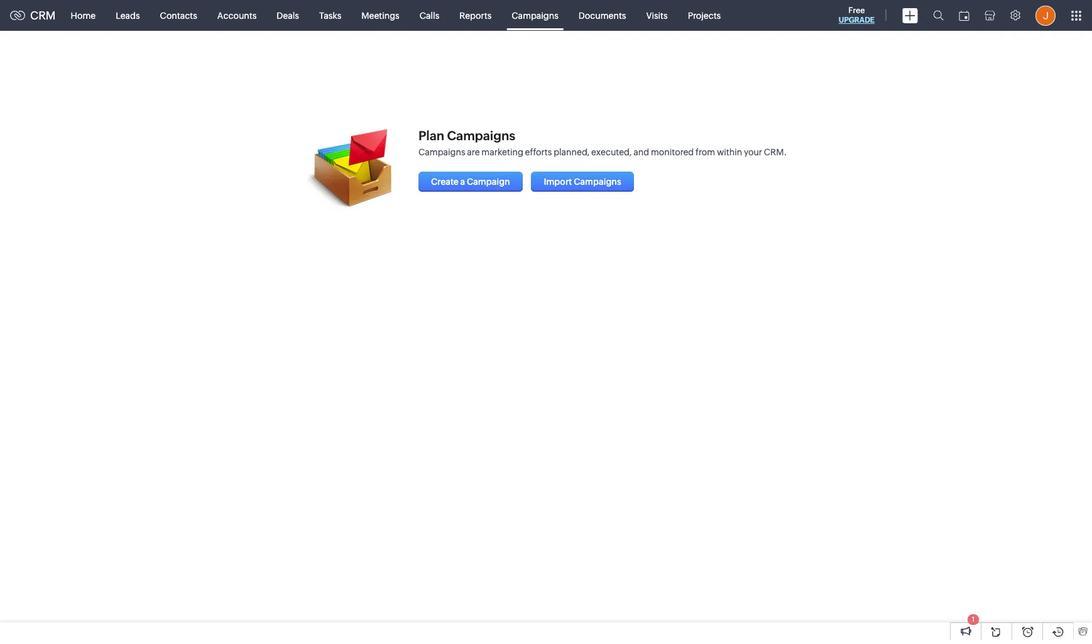 Task type: vqa. For each thing, say whether or not it's contained in the screenshot.
2nd the Name
no



Task type: describe. For each thing, give the bounding box(es) containing it.
accounts
[[217, 10, 257, 20]]

free
[[849, 6, 866, 15]]

projects
[[688, 10, 721, 20]]

import
[[544, 177, 572, 187]]

planned,
[[554, 147, 590, 157]]

search element
[[926, 0, 952, 31]]

free upgrade
[[839, 6, 875, 25]]

plan campaigns campaigns are marketing efforts planned, executed, and monitored from within your crm.
[[419, 128, 787, 157]]

projects link
[[678, 0, 731, 30]]

are
[[467, 147, 480, 157]]

create
[[431, 177, 459, 187]]

documents link
[[569, 0, 637, 30]]

contacts
[[160, 10, 197, 20]]

campaign
[[467, 177, 510, 187]]

calendar image
[[960, 10, 970, 20]]

campaigns right reports
[[512, 10, 559, 20]]

deals link
[[267, 0, 309, 30]]

marketing
[[482, 147, 524, 157]]

import campaigns
[[544, 177, 622, 187]]

within
[[717, 147, 743, 157]]

accounts link
[[207, 0, 267, 30]]

efforts
[[525, 147, 552, 157]]



Task type: locate. For each thing, give the bounding box(es) containing it.
a
[[461, 177, 465, 187]]

tasks
[[319, 10, 342, 20]]

plan
[[419, 128, 445, 143]]

and
[[634, 147, 650, 157]]

upgrade
[[839, 16, 875, 25]]

visits link
[[637, 0, 678, 30]]

import campaigns button
[[532, 172, 634, 192]]

create a campaign
[[431, 177, 510, 187]]

home link
[[61, 0, 106, 30]]

campaigns down executed,
[[574, 177, 622, 187]]

documents
[[579, 10, 627, 20]]

home
[[71, 10, 96, 20]]

meetings
[[362, 10, 400, 20]]

campaigns up are
[[447, 128, 516, 143]]

campaigns
[[512, 10, 559, 20], [447, 128, 516, 143], [419, 147, 466, 157], [574, 177, 622, 187]]

reports link
[[450, 0, 502, 30]]

crm link
[[10, 9, 56, 22]]

campaigns inside button
[[574, 177, 622, 187]]

visits
[[647, 10, 668, 20]]

executed,
[[592, 147, 632, 157]]

leads
[[116, 10, 140, 20]]

tasks link
[[309, 0, 352, 30]]

profile element
[[1029, 0, 1064, 30]]

reports
[[460, 10, 492, 20]]

campaigns link
[[502, 0, 569, 30]]

calls
[[420, 10, 440, 20]]

create menu element
[[895, 0, 926, 30]]

create a campaign button
[[419, 172, 523, 192]]

meetings link
[[352, 0, 410, 30]]

profile image
[[1036, 5, 1056, 25]]

crm.
[[764, 147, 787, 157]]

your
[[744, 147, 763, 157]]

1
[[973, 616, 975, 623]]

crm
[[30, 9, 56, 22]]

calls link
[[410, 0, 450, 30]]

campaigns down plan
[[419, 147, 466, 157]]

create menu image
[[903, 8, 919, 23]]

leads link
[[106, 0, 150, 30]]

monitored
[[651, 147, 694, 157]]

from
[[696, 147, 716, 157]]

search image
[[934, 10, 944, 21]]

contacts link
[[150, 0, 207, 30]]

deals
[[277, 10, 299, 20]]



